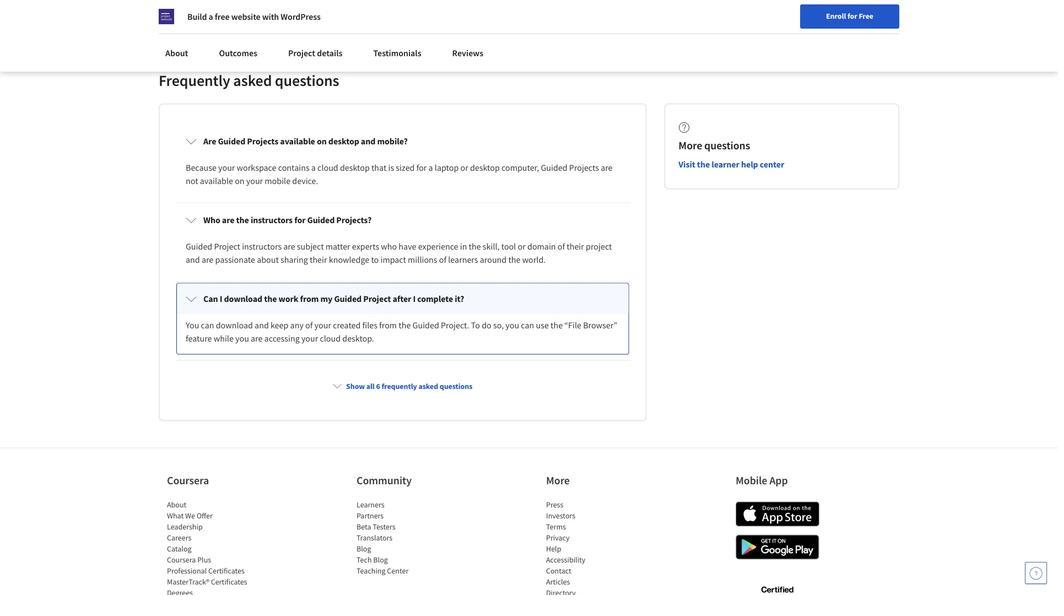 Task type: describe. For each thing, give the bounding box(es) containing it.
website
[[231, 11, 261, 22]]

leadership link
[[167, 522, 203, 532]]

your down workspace
[[246, 176, 263, 187]]

sharing
[[281, 254, 308, 265]]

professional
[[167, 566, 207, 576]]

0 vertical spatial certificates
[[208, 566, 245, 576]]

mastertrack®
[[167, 577, 209, 587]]

is
[[388, 162, 394, 173]]

center
[[760, 159, 785, 170]]

coursera inside about what we offer leadership careers catalog coursera plus professional certificates mastertrack® certificates
[[167, 555, 196, 565]]

subject
[[297, 241, 324, 252]]

investors link
[[546, 511, 576, 521]]

projects?
[[337, 215, 372, 226]]

it?
[[455, 294, 464, 305]]

project details
[[288, 47, 343, 58]]

about what we offer leadership careers catalog coursera plus professional certificates mastertrack® certificates
[[167, 500, 247, 587]]

accessibility link
[[546, 555, 586, 565]]

1 vertical spatial questions
[[705, 138, 751, 152]]

privacy
[[546, 533, 570, 543]]

are inside who are the instructors for guided projects? dropdown button
[[222, 215, 235, 226]]

or inside because your workspace contains a cloud desktop that is sized for a laptop or desktop computer, guided projects are not available on your mobile device.
[[461, 162, 469, 173]]

skill,
[[483, 241, 500, 252]]

leadership
[[167, 522, 203, 532]]

more for more
[[546, 474, 570, 487]]

enroll for free
[[827, 11, 874, 21]]

who are the instructors for guided projects? button
[[177, 205, 629, 236]]

0 horizontal spatial asked
[[233, 71, 272, 90]]

partners
[[357, 511, 384, 521]]

the right in
[[469, 241, 481, 252]]

app
[[770, 474, 788, 487]]

to
[[471, 320, 480, 331]]

are inside you can download and keep any of your created files from the guided project. to do so, you can use the "file browser" feature while you are accessing your cloud desktop.
[[251, 333, 263, 344]]

mobile
[[265, 176, 291, 187]]

the down can i download the work from my guided project after i complete it? dropdown button
[[399, 320, 411, 331]]

mastertrack® certificates link
[[167, 577, 247, 587]]

do
[[482, 320, 492, 331]]

1 vertical spatial blog
[[373, 555, 388, 565]]

mobile?
[[377, 136, 408, 147]]

asked inside dropdown button
[[419, 381, 438, 391]]

offer
[[197, 511, 213, 521]]

created
[[333, 320, 361, 331]]

you
[[186, 320, 199, 331]]

show notifications image
[[910, 14, 923, 27]]

matter
[[326, 241, 350, 252]]

and inside dropdown button
[[361, 136, 376, 147]]

download for i
[[224, 294, 263, 305]]

contact
[[546, 566, 572, 576]]

on inside because your workspace contains a cloud desktop that is sized for a laptop or desktop computer, guided projects are not available on your mobile device.
[[235, 176, 245, 187]]

enroll for free button
[[801, 4, 900, 29]]

for inside because your workspace contains a cloud desktop that is sized for a laptop or desktop computer, guided projects are not available on your mobile device.
[[417, 162, 427, 173]]

1 vertical spatial certificates
[[211, 577, 247, 587]]

projects inside dropdown button
[[247, 136, 279, 147]]

0 vertical spatial questions
[[275, 71, 339, 90]]

english
[[847, 12, 874, 23]]

testimonials link
[[367, 41, 428, 65]]

get it on google play image
[[736, 535, 820, 560]]

help link
[[546, 544, 562, 554]]

after
[[393, 294, 412, 305]]

to
[[371, 254, 379, 265]]

what we offer link
[[167, 511, 213, 521]]

work
[[279, 294, 299, 305]]

learner
[[712, 159, 740, 170]]

investors
[[546, 511, 576, 521]]

mobile app
[[736, 474, 788, 487]]

keep
[[271, 320, 289, 331]]

teaching
[[357, 566, 386, 576]]

we
[[185, 511, 195, 521]]

for inside dropdown button
[[295, 215, 306, 226]]

while
[[214, 333, 234, 344]]

browser"
[[583, 320, 618, 331]]

experts
[[352, 241, 379, 252]]

desktop inside 'are guided projects available on desktop and mobile?' dropdown button
[[329, 136, 359, 147]]

more for more questions
[[679, 138, 703, 152]]

guided inside guided project instructors are subject matter experts who have experience in the skill, tool or domain of their project and are passionate about sharing their knowledge to impact millions of learners around the world.
[[186, 241, 212, 252]]

projects inside because your workspace contains a cloud desktop that is sized for a laptop or desktop computer, guided projects are not available on your mobile device.
[[570, 162, 599, 173]]

about for about what we offer leadership careers catalog coursera plus professional certificates mastertrack® certificates
[[167, 500, 187, 510]]

around
[[480, 254, 507, 265]]

translators link
[[357, 533, 393, 543]]

shopping cart: 1 item image
[[801, 8, 822, 26]]

1 vertical spatial you
[[235, 333, 249, 344]]

you can download and keep any of your created files from the guided project. to do so, you can use the "file browser" feature while you are accessing your cloud desktop.
[[186, 320, 620, 344]]

terms link
[[546, 522, 566, 532]]

can i download the work from my guided project after i complete it?
[[203, 294, 464, 305]]

build
[[187, 11, 207, 22]]

2 can from the left
[[521, 320, 534, 331]]

guided up subject at the top of page
[[307, 215, 335, 226]]

cloud inside you can download and keep any of your created files from the guided project. to do so, you can use the "file browser" feature while you are accessing your cloud desktop.
[[320, 333, 341, 344]]

project.
[[441, 320, 470, 331]]

are guided projects available on desktop and mobile?
[[203, 136, 408, 147]]

the down tool
[[509, 254, 521, 265]]

tool
[[502, 241, 516, 252]]

about for about
[[165, 47, 188, 58]]

who
[[381, 241, 397, 252]]

impact
[[381, 254, 406, 265]]

outcomes
[[219, 47, 257, 58]]

files
[[363, 320, 378, 331]]

articles
[[546, 577, 570, 587]]

guided project instructors are subject matter experts who have experience in the skill, tool or domain of their project and are passionate about sharing their knowledge to impact millions of learners around the world.
[[186, 241, 614, 265]]

build a free website with wordpress
[[187, 11, 321, 22]]

mobile
[[736, 474, 768, 487]]

tech
[[357, 555, 372, 565]]

contains
[[278, 162, 310, 173]]

on inside dropdown button
[[317, 136, 327, 147]]

available inside because your workspace contains a cloud desktop that is sized for a laptop or desktop computer, guided projects are not available on your mobile device.
[[200, 176, 233, 187]]

laptop
[[435, 162, 459, 173]]

the right use
[[551, 320, 563, 331]]

guided inside because your workspace contains a cloud desktop that is sized for a laptop or desktop computer, guided projects are not available on your mobile device.
[[541, 162, 568, 173]]

and inside guided project instructors are subject matter experts who have experience in the skill, tool or domain of their project and are passionate about sharing their knowledge to impact millions of learners around the world.
[[186, 254, 200, 265]]

accessing
[[264, 333, 300, 344]]

your left created
[[315, 320, 331, 331]]

guided right are
[[218, 136, 245, 147]]

list item for coursera
[[167, 587, 261, 596]]

learners
[[357, 500, 385, 510]]

download for can
[[216, 320, 253, 331]]

of inside you can download and keep any of your created files from the guided project. to do so, you can use the "file browser" feature while you are accessing your cloud desktop.
[[306, 320, 313, 331]]

0 horizontal spatial a
[[209, 11, 213, 22]]

press investors terms privacy help accessibility contact articles
[[546, 500, 586, 587]]

articles link
[[546, 577, 570, 587]]

because your workspace contains a cloud desktop that is sized for a laptop or desktop computer, guided projects are not available on your mobile device.
[[186, 162, 615, 187]]

and inside you can download and keep any of your created files from the guided project. to do so, you can use the "file browser" feature while you are accessing your cloud desktop.
[[255, 320, 269, 331]]

my
[[321, 294, 333, 305]]

visit the learner help center
[[679, 159, 785, 170]]

what
[[167, 511, 184, 521]]

1 can from the left
[[201, 320, 214, 331]]

details
[[317, 47, 343, 58]]

free
[[859, 11, 874, 21]]

accessibility
[[546, 555, 586, 565]]



Task type: locate. For each thing, give the bounding box(es) containing it.
and left passionate
[[186, 254, 200, 265]]

coursera project network image
[[159, 9, 174, 24]]

1 vertical spatial projects
[[570, 162, 599, 173]]

their down subject at the top of page
[[310, 254, 327, 265]]

1 vertical spatial or
[[518, 241, 526, 252]]

and left mobile? in the left top of the page
[[361, 136, 376, 147]]

from right files
[[379, 320, 397, 331]]

coursera plus link
[[167, 555, 211, 565]]

2 horizontal spatial of
[[558, 241, 565, 252]]

0 horizontal spatial from
[[300, 294, 319, 305]]

1 vertical spatial of
[[439, 254, 447, 265]]

asked
[[233, 71, 272, 90], [419, 381, 438, 391]]

1 list item from the left
[[167, 587, 261, 596]]

1 horizontal spatial list item
[[546, 587, 640, 596]]

0 vertical spatial blog
[[357, 544, 371, 554]]

knowledge
[[329, 254, 370, 265]]

list for community
[[357, 499, 450, 576]]

download on the app store image
[[736, 502, 820, 527]]

2 coursera from the top
[[167, 555, 196, 565]]

about link up what
[[167, 500, 187, 510]]

1 horizontal spatial more
[[679, 138, 703, 152]]

1 horizontal spatial their
[[567, 241, 584, 252]]

0 horizontal spatial and
[[186, 254, 200, 265]]

community
[[357, 474, 412, 487]]

1 vertical spatial about link
[[167, 500, 187, 510]]

list for coursera
[[167, 499, 261, 596]]

asked right frequently
[[419, 381, 438, 391]]

blog up the teaching center link
[[373, 555, 388, 565]]

from left the 'my'
[[300, 294, 319, 305]]

your right because
[[218, 162, 235, 173]]

experience
[[418, 241, 459, 252]]

1 horizontal spatial asked
[[419, 381, 438, 391]]

learners
[[448, 254, 478, 265]]

i right can
[[220, 294, 222, 305]]

the inside dropdown button
[[264, 294, 277, 305]]

about
[[165, 47, 188, 58], [167, 500, 187, 510]]

coursera down catalog 'link'
[[167, 555, 196, 565]]

0 vertical spatial about
[[165, 47, 188, 58]]

or inside guided project instructors are subject matter experts who have experience in the skill, tool or domain of their project and are passionate about sharing their knowledge to impact millions of learners around the world.
[[518, 241, 526, 252]]

1 vertical spatial coursera
[[167, 555, 196, 565]]

1 vertical spatial asked
[[419, 381, 438, 391]]

that
[[372, 162, 387, 173]]

in
[[460, 241, 467, 252]]

2 horizontal spatial list
[[546, 499, 640, 596]]

2 horizontal spatial project
[[364, 294, 391, 305]]

1 horizontal spatial on
[[317, 136, 327, 147]]

list item
[[167, 587, 261, 596], [546, 587, 640, 596]]

1 i from the left
[[220, 294, 222, 305]]

0 vertical spatial of
[[558, 241, 565, 252]]

collapsed list
[[173, 122, 633, 363]]

cloud down created
[[320, 333, 341, 344]]

download inside dropdown button
[[224, 294, 263, 305]]

careers link
[[167, 533, 192, 543]]

about link for more
[[167, 500, 187, 510]]

2 horizontal spatial and
[[361, 136, 376, 147]]

beta
[[357, 522, 371, 532]]

1 vertical spatial for
[[417, 162, 427, 173]]

on up device.
[[317, 136, 327, 147]]

1 horizontal spatial projects
[[570, 162, 599, 173]]

1 vertical spatial about
[[167, 500, 187, 510]]

from inside dropdown button
[[300, 294, 319, 305]]

from
[[300, 294, 319, 305], [379, 320, 397, 331]]

millions
[[408, 254, 438, 265]]

0 horizontal spatial of
[[306, 320, 313, 331]]

0 horizontal spatial available
[[200, 176, 233, 187]]

3 list from the left
[[546, 499, 640, 596]]

instructors inside guided project instructors are subject matter experts who have experience in the skill, tool or domain of their project and are passionate about sharing their knowledge to impact millions of learners around the world.
[[242, 241, 282, 252]]

desktop left "computer,"
[[470, 162, 500, 173]]

guided right the 'my'
[[334, 294, 362, 305]]

0 horizontal spatial more
[[546, 474, 570, 487]]

list
[[167, 499, 261, 596], [357, 499, 450, 576], [546, 499, 640, 596]]

1 vertical spatial from
[[379, 320, 397, 331]]

0 horizontal spatial can
[[201, 320, 214, 331]]

catalog link
[[167, 544, 192, 554]]

terms
[[546, 522, 566, 532]]

or
[[461, 162, 469, 173], [518, 241, 526, 252]]

1 coursera from the top
[[167, 474, 209, 487]]

the inside dropdown button
[[236, 215, 249, 226]]

1 list from the left
[[167, 499, 261, 596]]

1 horizontal spatial list
[[357, 499, 450, 576]]

0 horizontal spatial list
[[167, 499, 261, 596]]

are
[[203, 136, 216, 147]]

0 horizontal spatial projects
[[247, 136, 279, 147]]

download inside you can download and keep any of your created files from the guided project. to do so, you can use the "file browser" feature while you are accessing your cloud desktop.
[[216, 320, 253, 331]]

visit
[[679, 159, 696, 170]]

who are the instructors for guided projects?
[[203, 215, 372, 226]]

testers
[[373, 522, 396, 532]]

1 vertical spatial download
[[216, 320, 253, 331]]

about inside about what we offer leadership careers catalog coursera plus professional certificates mastertrack® certificates
[[167, 500, 187, 510]]

0 horizontal spatial for
[[295, 215, 306, 226]]

you
[[506, 320, 519, 331], [235, 333, 249, 344]]

the right visit
[[697, 159, 710, 170]]

coursera
[[167, 474, 209, 487], [167, 555, 196, 565]]

teaching center link
[[357, 566, 409, 576]]

logo of certified b corporation image
[[755, 580, 800, 596]]

english button
[[827, 0, 894, 36]]

visit the learner help center link
[[679, 159, 785, 170]]

list item down "mastertrack® certificates" 'link'
[[167, 587, 261, 596]]

1 vertical spatial available
[[200, 176, 233, 187]]

0 horizontal spatial on
[[235, 176, 245, 187]]

1 vertical spatial on
[[235, 176, 245, 187]]

can left use
[[521, 320, 534, 331]]

help
[[742, 159, 759, 170]]

guided down complete
[[413, 320, 439, 331]]

0 vertical spatial from
[[300, 294, 319, 305]]

0 vertical spatial project
[[288, 47, 315, 58]]

0 horizontal spatial project
[[214, 241, 240, 252]]

free
[[215, 11, 230, 22]]

feature
[[186, 333, 212, 344]]

for left free
[[848, 11, 858, 21]]

0 vertical spatial about link
[[159, 41, 195, 65]]

0 vertical spatial for
[[848, 11, 858, 21]]

1 horizontal spatial you
[[506, 320, 519, 331]]

project left details
[[288, 47, 315, 58]]

0 vertical spatial coursera
[[167, 474, 209, 487]]

privacy link
[[546, 533, 570, 543]]

are inside because your workspace contains a cloud desktop that is sized for a laptop or desktop computer, guided projects are not available on your mobile device.
[[601, 162, 613, 173]]

"file
[[565, 320, 582, 331]]

and left keep
[[255, 320, 269, 331]]

so,
[[493, 320, 504, 331]]

wordpress
[[281, 11, 321, 22]]

reviews link
[[446, 41, 490, 65]]

1 vertical spatial and
[[186, 254, 200, 265]]

download up the while
[[216, 320, 253, 331]]

instructors down mobile
[[251, 215, 293, 226]]

outcomes link
[[213, 41, 264, 65]]

available inside dropdown button
[[280, 136, 315, 147]]

0 horizontal spatial i
[[220, 294, 222, 305]]

list item for more
[[546, 587, 640, 596]]

1 horizontal spatial a
[[311, 162, 316, 173]]

projects
[[247, 136, 279, 147], [570, 162, 599, 173]]

1 horizontal spatial questions
[[440, 381, 473, 391]]

download
[[224, 294, 263, 305], [216, 320, 253, 331]]

for right sized
[[417, 162, 427, 173]]

for up subject at the top of page
[[295, 215, 306, 226]]

guided inside dropdown button
[[334, 294, 362, 305]]

available down because
[[200, 176, 233, 187]]

2 vertical spatial for
[[295, 215, 306, 226]]

careers
[[167, 533, 192, 543]]

0 horizontal spatial or
[[461, 162, 469, 173]]

guided down who
[[186, 241, 212, 252]]

project details link
[[282, 41, 349, 65]]

0 horizontal spatial blog
[[357, 544, 371, 554]]

0 vertical spatial cloud
[[318, 162, 338, 173]]

1 vertical spatial cloud
[[320, 333, 341, 344]]

list containing press
[[546, 499, 640, 596]]

for inside button
[[848, 11, 858, 21]]

a up device.
[[311, 162, 316, 173]]

2 horizontal spatial a
[[429, 162, 433, 173]]

1 horizontal spatial blog
[[373, 555, 388, 565]]

i
[[220, 294, 222, 305], [413, 294, 416, 305]]

partners link
[[357, 511, 384, 521]]

about
[[257, 254, 279, 265]]

contact link
[[546, 566, 572, 576]]

of right any
[[306, 320, 313, 331]]

None search field
[[157, 7, 422, 29]]

i right after
[[413, 294, 416, 305]]

can right the "you"
[[201, 320, 214, 331]]

0 vertical spatial available
[[280, 136, 315, 147]]

0 vertical spatial more
[[679, 138, 703, 152]]

about link up 'frequently'
[[159, 41, 195, 65]]

their left project at the right of page
[[567, 241, 584, 252]]

center
[[387, 566, 409, 576]]

blog link
[[357, 544, 371, 554]]

6
[[376, 381, 380, 391]]

help center image
[[1030, 567, 1043, 580]]

enroll
[[827, 11, 847, 21]]

list containing learners
[[357, 499, 450, 576]]

list containing about
[[167, 499, 261, 596]]

0 vertical spatial projects
[[247, 136, 279, 147]]

cloud inside because your workspace contains a cloud desktop that is sized for a laptop or desktop computer, guided projects are not available on your mobile device.
[[318, 162, 338, 173]]

catalog
[[167, 544, 192, 554]]

or right tool
[[518, 241, 526, 252]]

2 i from the left
[[413, 294, 416, 305]]

1 horizontal spatial can
[[521, 320, 534, 331]]

available up the contains
[[280, 136, 315, 147]]

1 horizontal spatial project
[[288, 47, 315, 58]]

world.
[[523, 254, 546, 265]]

download right can
[[224, 294, 263, 305]]

1 vertical spatial more
[[546, 474, 570, 487]]

can i download the work from my guided project after i complete it? button
[[177, 284, 629, 315]]

0 vertical spatial asked
[[233, 71, 272, 90]]

2 vertical spatial of
[[306, 320, 313, 331]]

0 vertical spatial you
[[506, 320, 519, 331]]

the left work on the left of page
[[264, 294, 277, 305]]

more
[[679, 138, 703, 152], [546, 474, 570, 487]]

1 horizontal spatial for
[[417, 162, 427, 173]]

0 vertical spatial their
[[567, 241, 584, 252]]

instructors inside dropdown button
[[251, 215, 293, 226]]

who
[[203, 215, 220, 226]]

more up visit
[[679, 138, 703, 152]]

instructors up about
[[242, 241, 282, 252]]

guided right "computer,"
[[541, 162, 568, 173]]

2 vertical spatial and
[[255, 320, 269, 331]]

certificates up "mastertrack® certificates" 'link'
[[208, 566, 245, 576]]

about link for frequently asked questions
[[159, 41, 195, 65]]

1 vertical spatial their
[[310, 254, 327, 265]]

about up what
[[167, 500, 187, 510]]

1 horizontal spatial from
[[379, 320, 397, 331]]

a left laptop
[[429, 162, 433, 173]]

guided inside you can download and keep any of your created files from the guided project. to do so, you can use the "file browser" feature while you are accessing your cloud desktop.
[[413, 320, 439, 331]]

about up 'frequently'
[[165, 47, 188, 58]]

0 vertical spatial on
[[317, 136, 327, 147]]

the right who
[[236, 215, 249, 226]]

0 horizontal spatial questions
[[275, 71, 339, 90]]

desktop left mobile? in the left top of the page
[[329, 136, 359, 147]]

0 vertical spatial or
[[461, 162, 469, 173]]

or right laptop
[[461, 162, 469, 173]]

press
[[546, 500, 564, 510]]

certificates down 'professional certificates' link
[[211, 577, 247, 587]]

blog up tech at the bottom of the page
[[357, 544, 371, 554]]

of
[[558, 241, 565, 252], [439, 254, 447, 265], [306, 320, 313, 331]]

desktop left that
[[340, 162, 370, 173]]

1 horizontal spatial of
[[439, 254, 447, 265]]

coursera up what we offer link
[[167, 474, 209, 487]]

with
[[262, 11, 279, 22]]

2 vertical spatial questions
[[440, 381, 473, 391]]

complete
[[418, 294, 453, 305]]

questions inside dropdown button
[[440, 381, 473, 391]]

testimonials
[[374, 47, 422, 58]]

2 horizontal spatial questions
[[705, 138, 751, 152]]

1 horizontal spatial available
[[280, 136, 315, 147]]

a left 'free' on the top left of page
[[209, 11, 213, 22]]

show all 6 frequently asked questions button
[[329, 376, 477, 396]]

domain
[[528, 241, 556, 252]]

1 vertical spatial instructors
[[242, 241, 282, 252]]

2 vertical spatial project
[[364, 294, 391, 305]]

of right domain
[[558, 241, 565, 252]]

0 vertical spatial download
[[224, 294, 263, 305]]

0 horizontal spatial list item
[[167, 587, 261, 596]]

are guided projects available on desktop and mobile? button
[[177, 126, 629, 157]]

1 horizontal spatial or
[[518, 241, 526, 252]]

1 horizontal spatial and
[[255, 320, 269, 331]]

workspace
[[237, 162, 277, 173]]

your down any
[[302, 333, 318, 344]]

any
[[290, 320, 304, 331]]

2 list item from the left
[[546, 587, 640, 596]]

you right so,
[[506, 320, 519, 331]]

guided
[[218, 136, 245, 147], [541, 162, 568, 173], [307, 215, 335, 226], [186, 241, 212, 252], [334, 294, 362, 305], [413, 320, 439, 331]]

project up passionate
[[214, 241, 240, 252]]

desktop.
[[343, 333, 374, 344]]

of down experience
[[439, 254, 447, 265]]

more up "press" at the right bottom of the page
[[546, 474, 570, 487]]

you right the while
[[235, 333, 249, 344]]

cloud up device.
[[318, 162, 338, 173]]

0 vertical spatial instructors
[[251, 215, 293, 226]]

2 horizontal spatial for
[[848, 11, 858, 21]]

not
[[186, 176, 198, 187]]

list for more
[[546, 499, 640, 596]]

asked down outcomes
[[233, 71, 272, 90]]

1 horizontal spatial i
[[413, 294, 416, 305]]

list item down articles
[[546, 587, 640, 596]]

on down workspace
[[235, 176, 245, 187]]

0 horizontal spatial their
[[310, 254, 327, 265]]

more questions
[[679, 138, 751, 152]]

2 list from the left
[[357, 499, 450, 576]]

project left after
[[364, 294, 391, 305]]

project inside guided project instructors are subject matter experts who have experience in the skill, tool or domain of their project and are passionate about sharing their knowledge to impact millions of learners around the world.
[[214, 241, 240, 252]]

from inside you can download and keep any of your created files from the guided project. to do so, you can use the "file browser" feature while you are accessing your cloud desktop.
[[379, 320, 397, 331]]

translators
[[357, 533, 393, 543]]

plus
[[198, 555, 211, 565]]

project inside dropdown button
[[364, 294, 391, 305]]

1 vertical spatial project
[[214, 241, 240, 252]]

0 vertical spatial and
[[361, 136, 376, 147]]

0 horizontal spatial you
[[235, 333, 249, 344]]



Task type: vqa. For each thing, say whether or not it's contained in the screenshot.
within
no



